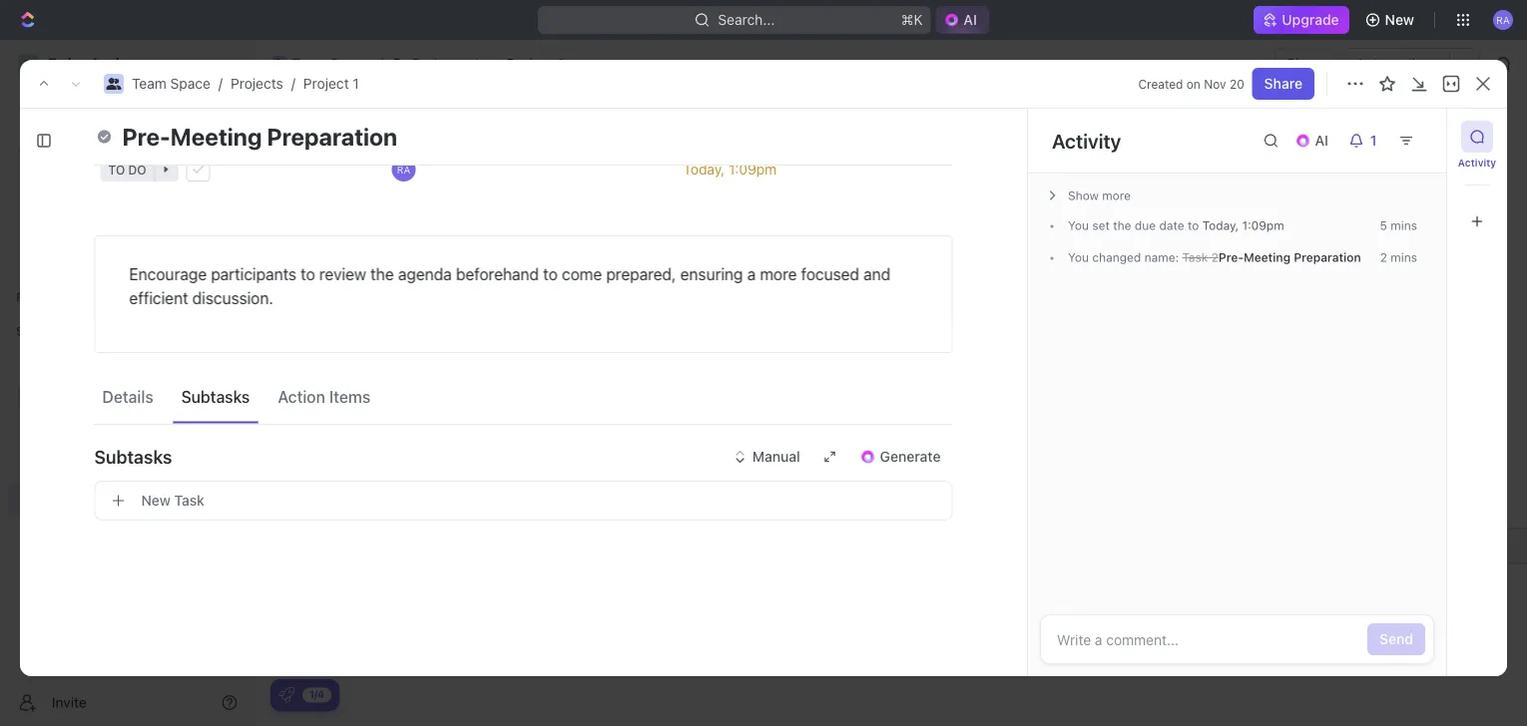 Task type: locate. For each thing, give the bounding box(es) containing it.
team
[[292, 55, 326, 72], [132, 75, 167, 92], [48, 389, 83, 405]]

1 horizontal spatial new
[[1385, 11, 1415, 28]]

0 horizontal spatial activity
[[1052, 129, 1122, 152]]

share
[[1287, 55, 1325, 72], [1265, 75, 1303, 92]]

0 horizontal spatial add task button
[[349, 379, 425, 403]]

mins for 5 mins
[[1391, 219, 1418, 233]]

2 vertical spatial add task
[[358, 383, 417, 399]]

in
[[326, 283, 339, 297]]

2 vertical spatial projects
[[60, 423, 113, 439]]

0 horizontal spatial ai button
[[936, 6, 989, 34]]

you left set
[[1068, 219, 1089, 233]]

1 horizontal spatial the
[[1113, 219, 1132, 233]]

user group image up home link
[[106, 78, 121, 90]]

2 horizontal spatial add task button
[[1371, 121, 1456, 153]]

projects link down details button
[[60, 415, 190, 447]]

progress
[[342, 283, 407, 297]]

projects link up pre-meeting preparation
[[231, 75, 283, 92]]

share down upgrade link
[[1287, 55, 1325, 72]]

team space link inside tree
[[48, 381, 242, 413]]

0 vertical spatial ,
[[721, 161, 725, 177]]

team up 'team space / projects / project 1'
[[292, 55, 326, 72]]

1 horizontal spatial subtasks
[[181, 387, 250, 406]]

task
[[1413, 128, 1444, 145], [517, 283, 544, 297], [388, 383, 417, 399], [174, 493, 205, 509], [358, 503, 389, 520]]

add up ‎come up with project name link
[[491, 283, 514, 297]]

to right date
[[1188, 219, 1199, 233]]

1 horizontal spatial pre-
[[1219, 251, 1244, 265]]

hide button
[[796, 230, 839, 254]]

2
[[1212, 251, 1219, 265], [1380, 251, 1388, 265]]

space
[[330, 55, 370, 72], [170, 75, 211, 92], [86, 389, 127, 405]]

1 vertical spatial add task button
[[467, 278, 552, 302]]

sidebar navigation
[[0, 40, 255, 727]]

task sidebar content section
[[1023, 109, 1447, 677]]

1 horizontal spatial add task button
[[467, 278, 552, 302]]

team space right team space, , element
[[48, 389, 127, 405]]

0 horizontal spatial add
[[358, 383, 384, 399]]

2 2 from the left
[[1380, 251, 1388, 265]]

0 horizontal spatial ,
[[721, 161, 725, 177]]

, inside task sidebar content section
[[1236, 219, 1239, 233]]

1 horizontal spatial ai
[[1315, 132, 1329, 149]]

team space link down efficient
[[48, 381, 242, 413]]

new for new
[[1385, 11, 1415, 28]]

1 horizontal spatial ra
[[1497, 14, 1510, 25]]

0 vertical spatial ai button
[[936, 6, 989, 34]]

due
[[1135, 219, 1156, 233]]

manual button
[[725, 441, 812, 473], [725, 441, 812, 473]]

list link
[[401, 180, 428, 208]]

ai left 1 dropdown button in the right of the page
[[1315, 132, 1329, 149]]

1 horizontal spatial team space
[[292, 55, 370, 72]]

projects link
[[387, 52, 470, 76], [231, 75, 283, 92], [60, 415, 190, 447]]

add down ‎come
[[358, 383, 384, 399]]

more inside the encourage participants to review the agenda beforehand to come prepared, ensuring a more focused and efficient discussion.
[[760, 265, 797, 284]]

projects down details button
[[60, 423, 113, 439]]

1 horizontal spatial add task
[[491, 283, 544, 297]]

1 vertical spatial add task
[[491, 283, 544, 297]]

0 vertical spatial team
[[292, 55, 326, 72]]

more right a
[[760, 265, 797, 284]]

hide
[[804, 235, 831, 249]]

project
[[507, 55, 554, 72], [303, 75, 349, 92], [303, 119, 392, 152]]

0 horizontal spatial today
[[683, 161, 721, 177]]

1 horizontal spatial projects
[[231, 75, 283, 92]]

1 horizontal spatial activity
[[1458, 157, 1497, 168]]

2 vertical spatial team
[[48, 389, 83, 405]]

action items
[[278, 387, 371, 406]]

0 horizontal spatial subtasks
[[94, 446, 172, 468]]

onboarding checklist button image
[[279, 688, 295, 704]]

1:09
[[729, 161, 756, 177], [1243, 219, 1267, 233]]

add down the automations "button"
[[1383, 128, 1410, 145]]

1 button
[[1341, 125, 1391, 157]]

team space link up home link
[[132, 75, 211, 92]]

subtasks inside button
[[181, 387, 250, 406]]

team space link
[[267, 52, 375, 76], [132, 75, 211, 92], [48, 381, 242, 413]]

0 vertical spatial more
[[1102, 189, 1131, 203]]

0 vertical spatial you
[[1068, 219, 1089, 233]]

1 vertical spatial pm
[[1267, 219, 1285, 233]]

to
[[456, 132, 470, 149], [108, 163, 125, 177], [1188, 219, 1199, 233], [301, 265, 315, 284], [543, 265, 558, 284]]

pm
[[756, 161, 777, 177], [1267, 219, 1285, 233]]

2 vertical spatial add task button
[[349, 379, 425, 403]]

2 mins
[[1380, 251, 1418, 265]]

home link
[[8, 97, 246, 129]]

more inside 'dropdown button'
[[1102, 189, 1131, 203]]

2 down 5
[[1380, 251, 1388, 265]]

ra
[[1497, 14, 1510, 25], [397, 164, 411, 175]]

in progress
[[326, 283, 407, 297]]

subtasks button
[[173, 379, 258, 415]]

today , 1:09 pm
[[683, 161, 777, 177]]

meeting up to do dropdown button
[[171, 122, 262, 150]]

‎task
[[1183, 251, 1208, 265]]

the right review
[[371, 265, 394, 284]]

2 horizontal spatial space
[[330, 55, 370, 72]]

today
[[683, 161, 721, 177], [1203, 219, 1236, 233]]

today inside task sidebar content section
[[1203, 219, 1236, 233]]

send
[[1380, 631, 1414, 648]]

0 vertical spatial project 1
[[507, 55, 564, 72]]

task 3 link
[[353, 497, 648, 526]]

meeting down show more 'dropdown button'
[[1244, 251, 1291, 265]]

you for you changed name: ‎task 2 pre-meeting preparation
[[1068, 251, 1089, 265]]

ai button right ⌘k at right top
[[936, 6, 989, 34]]

1 vertical spatial meeting
[[1244, 251, 1291, 265]]

the right set
[[1113, 219, 1132, 233]]

meeting
[[171, 122, 262, 150], [1244, 251, 1291, 265]]

add for top add task button
[[1383, 128, 1410, 145]]

1 vertical spatial more
[[760, 265, 797, 284]]

project 1 link
[[482, 52, 569, 76], [303, 75, 359, 92]]

ai
[[964, 11, 977, 28], [1315, 132, 1329, 149]]

1 horizontal spatial add
[[491, 283, 514, 297]]

1 vertical spatial project 1
[[303, 119, 418, 152]]

0 horizontal spatial ra button
[[386, 152, 661, 188]]

projects
[[412, 55, 465, 72], [231, 75, 283, 92], [60, 423, 113, 439]]

1 horizontal spatial more
[[1102, 189, 1131, 203]]

invite
[[52, 695, 87, 711]]

to do
[[108, 163, 146, 177]]

1 horizontal spatial user group image
[[273, 59, 286, 69]]

task inside task 3 link
[[358, 503, 389, 520]]

1 horizontal spatial meeting
[[1244, 251, 1291, 265]]

add task up name
[[491, 283, 544, 297]]

assigned to
[[392, 132, 470, 149]]

1 you from the top
[[1068, 219, 1089, 233]]

to left come
[[543, 265, 558, 284]]

pre- right the ‎task
[[1219, 251, 1244, 265]]

subtasks left action
[[181, 387, 250, 406]]

0 vertical spatial add task button
[[1371, 121, 1456, 153]]

2 horizontal spatial projects link
[[387, 52, 470, 76]]

inbox link
[[8, 131, 246, 163]]

1 vertical spatial the
[[371, 265, 394, 284]]

0 vertical spatial the
[[1113, 219, 1132, 233]]

automations
[[1356, 55, 1440, 72]]

tree containing team space
[[8, 347, 246, 617]]

2 mins from the top
[[1391, 251, 1418, 265]]

share button down upgrade link
[[1275, 48, 1337, 80]]

1 vertical spatial mins
[[1391, 251, 1418, 265]]

1 horizontal spatial today
[[1203, 219, 1236, 233]]

projects inside tree
[[60, 423, 113, 439]]

spaces
[[16, 324, 58, 338]]

2 you from the top
[[1068, 251, 1089, 265]]

1/4
[[309, 689, 325, 701]]

0 vertical spatial meeting
[[171, 122, 262, 150]]

0 horizontal spatial projects
[[60, 423, 113, 439]]

2 right the ‎task
[[1212, 251, 1219, 265]]

mins down 5 mins
[[1391, 251, 1418, 265]]

team space, , element
[[18, 387, 38, 407]]

1 horizontal spatial ,
[[1236, 219, 1239, 233]]

projects up pre-meeting preparation
[[231, 75, 283, 92]]

1 mins from the top
[[1391, 219, 1418, 233]]

you changed name: ‎task 2 pre-meeting preparation
[[1068, 251, 1361, 265]]

0 horizontal spatial the
[[371, 265, 394, 284]]

preparation
[[267, 122, 398, 150], [1294, 251, 1361, 265]]

list
[[405, 185, 428, 202]]

subtasks inside dropdown button
[[94, 446, 172, 468]]

2 vertical spatial space
[[86, 389, 127, 405]]

0 horizontal spatial add task
[[358, 383, 417, 399]]

add task down ‎come
[[358, 383, 417, 399]]

add task
[[1383, 128, 1444, 145], [491, 283, 544, 297], [358, 383, 417, 399]]

discussion.
[[192, 289, 273, 308]]

project
[[453, 347, 499, 364]]

assigned
[[392, 132, 453, 149]]

1 horizontal spatial project 1 link
[[482, 52, 569, 76]]

0 horizontal spatial team space
[[48, 389, 127, 405]]

1 vertical spatial 1:09
[[1243, 219, 1267, 233]]

projects up assigned to at the left
[[412, 55, 465, 72]]

you
[[1068, 219, 1089, 233], [1068, 251, 1089, 265]]

you left changed
[[1068, 251, 1089, 265]]

0 horizontal spatial pm
[[756, 161, 777, 177]]

ensuring
[[681, 265, 743, 284]]

subtasks up new task
[[94, 446, 172, 468]]

0 vertical spatial project
[[507, 55, 554, 72]]

team up home link
[[132, 75, 167, 92]]

changed
[[1093, 251, 1141, 265]]

add task button down the automations "button"
[[1371, 121, 1456, 153]]

space inside tree
[[86, 389, 127, 405]]

ai button up show more 'dropdown button'
[[1287, 125, 1341, 157]]

1 vertical spatial activity
[[1458, 157, 1497, 168]]

new
[[1385, 11, 1415, 28], [141, 493, 171, 509]]

1:09 inside task sidebar content section
[[1243, 219, 1267, 233]]

show
[[1068, 189, 1099, 203]]

1 vertical spatial ai
[[1315, 132, 1329, 149]]

activity inside task sidebar content section
[[1052, 129, 1122, 152]]

add task button
[[1371, 121, 1456, 153], [467, 278, 552, 302], [349, 379, 425, 403]]

1 vertical spatial user group image
[[106, 78, 121, 90]]

1 vertical spatial you
[[1068, 251, 1089, 265]]

projects link up assigned to at the left
[[387, 52, 470, 76]]

more
[[1102, 189, 1131, 203], [760, 265, 797, 284]]

1 horizontal spatial project 1
[[507, 55, 564, 72]]

1 inside dropdown button
[[1370, 132, 1377, 149]]

/
[[379, 55, 383, 72], [474, 55, 478, 72], [219, 75, 223, 92], [291, 75, 295, 92]]

0 vertical spatial 1:09
[[729, 161, 756, 177]]

2 vertical spatial add
[[358, 383, 384, 399]]

to left do
[[108, 163, 125, 177]]

1
[[558, 55, 564, 72], [353, 75, 359, 92], [398, 119, 412, 152], [1370, 132, 1377, 149], [430, 283, 436, 297]]

1 vertical spatial pre-
[[1219, 251, 1244, 265]]

add task down the automations "button"
[[1383, 128, 1444, 145]]

generate
[[880, 449, 941, 465]]

ai right ⌘k at right top
[[964, 11, 977, 28]]

0 horizontal spatial ai
[[964, 11, 977, 28]]

to right the assigned
[[456, 132, 470, 149]]

user group image up 'team space / projects / project 1'
[[273, 59, 286, 69]]

1 horizontal spatial ra button
[[1488, 4, 1519, 36]]

0 vertical spatial new
[[1385, 11, 1415, 28]]

tree
[[8, 347, 246, 617]]

pre- up do
[[122, 122, 171, 150]]

team space inside tree
[[48, 389, 127, 405]]

add task button down ‎come
[[349, 379, 425, 403]]

,
[[721, 161, 725, 177], [1236, 219, 1239, 233]]

team space up 'team space / projects / project 1'
[[292, 55, 370, 72]]

1 horizontal spatial pm
[[1267, 219, 1285, 233]]

add task button up ‎come up with project name link
[[467, 278, 552, 302]]

2 horizontal spatial team
[[292, 55, 326, 72]]

1 horizontal spatial 1:09
[[1243, 219, 1267, 233]]

user group image
[[273, 59, 286, 69], [106, 78, 121, 90]]

0 vertical spatial mins
[[1391, 219, 1418, 233]]

meeting inside task sidebar content section
[[1244, 251, 1291, 265]]

team right team space, , element
[[48, 389, 83, 405]]

task sidebar navigation tab list
[[1456, 121, 1500, 238]]

more right the show
[[1102, 189, 1131, 203]]

1 vertical spatial new
[[141, 493, 171, 509]]

encourage participants to review the agenda beforehand to come prepared, ensuring a more focused and efficient discussion.
[[129, 265, 895, 308]]

details
[[102, 387, 153, 406]]

focused
[[801, 265, 860, 284]]

0 horizontal spatial 2
[[1212, 251, 1219, 265]]

onboarding checklist button element
[[279, 688, 295, 704]]

1 vertical spatial ra
[[397, 164, 411, 175]]

1 vertical spatial share
[[1265, 75, 1303, 92]]

a
[[747, 265, 756, 284]]

0 vertical spatial subtasks
[[181, 387, 250, 406]]

0 vertical spatial pre-
[[122, 122, 171, 150]]

share right 20
[[1265, 75, 1303, 92]]

mins right 5
[[1391, 219, 1418, 233]]

0 horizontal spatial space
[[86, 389, 127, 405]]

the
[[1113, 219, 1132, 233], [371, 265, 394, 284]]

0 horizontal spatial new
[[141, 493, 171, 509]]

1 vertical spatial ai button
[[1287, 125, 1341, 157]]

0 vertical spatial ra
[[1497, 14, 1510, 25]]



Task type: describe. For each thing, give the bounding box(es) containing it.
subtasks for subtasks dropdown button
[[94, 446, 172, 468]]

tree inside sidebar navigation
[[8, 347, 246, 617]]

0 horizontal spatial 1:09
[[729, 161, 756, 177]]

review
[[319, 265, 366, 284]]

1 horizontal spatial space
[[170, 75, 211, 92]]

up
[[401, 347, 417, 364]]

you for you set the due date to today , 1:09 pm
[[1068, 219, 1089, 233]]

2 vertical spatial project
[[303, 119, 392, 152]]

5 mins
[[1380, 219, 1418, 233]]

set
[[1093, 219, 1110, 233]]

0 horizontal spatial pre-
[[122, 122, 171, 150]]

action items button
[[270, 379, 379, 415]]

1 horizontal spatial projects link
[[231, 75, 283, 92]]

new button
[[1357, 4, 1427, 36]]

name:
[[1145, 251, 1179, 265]]

0 horizontal spatial project 1 link
[[303, 75, 359, 92]]

home
[[48, 104, 86, 121]]

participants
[[211, 265, 297, 284]]

the inside the encourage participants to review the agenda beforehand to come prepared, ensuring a more focused and efficient discussion.
[[371, 265, 394, 284]]

show more button
[[1040, 182, 1435, 210]]

3
[[392, 503, 401, 520]]

items
[[329, 387, 371, 406]]

0 vertical spatial space
[[330, 55, 370, 72]]

team inside tree
[[48, 389, 83, 405]]

and
[[864, 265, 891, 284]]

pre- inside task sidebar content section
[[1219, 251, 1244, 265]]

show more
[[1068, 189, 1131, 203]]

nov
[[1204, 77, 1226, 91]]

subtasks button
[[94, 433, 953, 481]]

efficient
[[129, 289, 188, 308]]

automations button
[[1346, 49, 1450, 79]]

2 horizontal spatial add task
[[1383, 128, 1444, 145]]

come
[[562, 265, 602, 284]]

1 2 from the left
[[1212, 251, 1219, 265]]

with
[[421, 347, 449, 364]]

1 vertical spatial projects
[[231, 75, 283, 92]]

new task button
[[94, 481, 953, 521]]

0 horizontal spatial project 1
[[303, 119, 418, 152]]

1 vertical spatial project
[[303, 75, 349, 92]]

Search tasks... text field
[[1279, 227, 1479, 257]]

1 vertical spatial ra button
[[386, 152, 661, 188]]

to inside dropdown button
[[108, 163, 125, 177]]

pm inside task sidebar content section
[[1267, 219, 1285, 233]]

prepared,
[[606, 265, 676, 284]]

0 vertical spatial ai
[[964, 11, 977, 28]]

0 vertical spatial share
[[1287, 55, 1325, 72]]

mins for 2 mins
[[1391, 251, 1418, 265]]

‎come up with project name
[[358, 347, 539, 364]]

date
[[1160, 219, 1185, 233]]

generate button
[[848, 441, 953, 473]]

details button
[[94, 379, 161, 415]]

task 3
[[358, 503, 401, 520]]

beforehand
[[456, 265, 539, 284]]

agenda
[[398, 265, 452, 284]]

task inside new task button
[[174, 493, 205, 509]]

0 horizontal spatial user group image
[[106, 78, 121, 90]]

created
[[1139, 77, 1183, 91]]

0 horizontal spatial projects link
[[60, 415, 190, 447]]

search...
[[718, 11, 775, 28]]

team space link up pre-meeting preparation
[[267, 52, 375, 76]]

encourage
[[129, 265, 207, 284]]

team space / projects / project 1
[[132, 75, 359, 92]]

5
[[1380, 219, 1388, 233]]

1 vertical spatial team
[[132, 75, 167, 92]]

new task
[[141, 493, 205, 509]]

⌘k
[[901, 11, 923, 28]]

ai inside dropdown button
[[1315, 132, 1329, 149]]

upgrade link
[[1254, 6, 1349, 34]]

activity inside task sidebar navigation tab list
[[1458, 157, 1497, 168]]

subtasks for subtasks button
[[181, 387, 250, 406]]

ai button
[[1287, 125, 1341, 157]]

share button right 20
[[1253, 68, 1315, 100]]

add for the bottom add task button
[[358, 383, 384, 399]]

0 horizontal spatial ra
[[397, 164, 411, 175]]

status
[[100, 132, 143, 149]]

manual
[[752, 449, 800, 465]]

favorites button
[[8, 286, 77, 309]]

‎come
[[358, 347, 397, 364]]

0 vertical spatial today
[[683, 161, 721, 177]]

inbox
[[48, 138, 83, 155]]

20
[[1230, 77, 1245, 91]]

you set the due date to today , 1:09 pm
[[1068, 219, 1285, 233]]

ai button inside task sidebar content section
[[1287, 125, 1341, 157]]

upgrade
[[1282, 11, 1339, 28]]

preparation inside task sidebar content section
[[1294, 251, 1361, 265]]

‎come up with project name link
[[353, 341, 648, 370]]

favorites
[[16, 291, 69, 304]]

0 vertical spatial preparation
[[267, 122, 398, 150]]

to left 'in'
[[301, 265, 315, 284]]

0 vertical spatial pm
[[756, 161, 777, 177]]

pre-meeting preparation
[[122, 122, 398, 150]]

0 vertical spatial projects
[[412, 55, 465, 72]]

action
[[278, 387, 325, 406]]

the inside task sidebar content section
[[1113, 219, 1132, 233]]

created on nov 20
[[1139, 77, 1245, 91]]

to do button
[[94, 152, 370, 188]]

name
[[503, 347, 539, 364]]

to inside task sidebar content section
[[1188, 219, 1199, 233]]

0 vertical spatial ra button
[[1488, 4, 1519, 36]]

do
[[128, 163, 146, 177]]

new for new task
[[141, 493, 171, 509]]

send button
[[1368, 624, 1426, 656]]

on
[[1187, 77, 1201, 91]]



Task type: vqa. For each thing, say whether or not it's contained in the screenshot.
j, , 'element'
no



